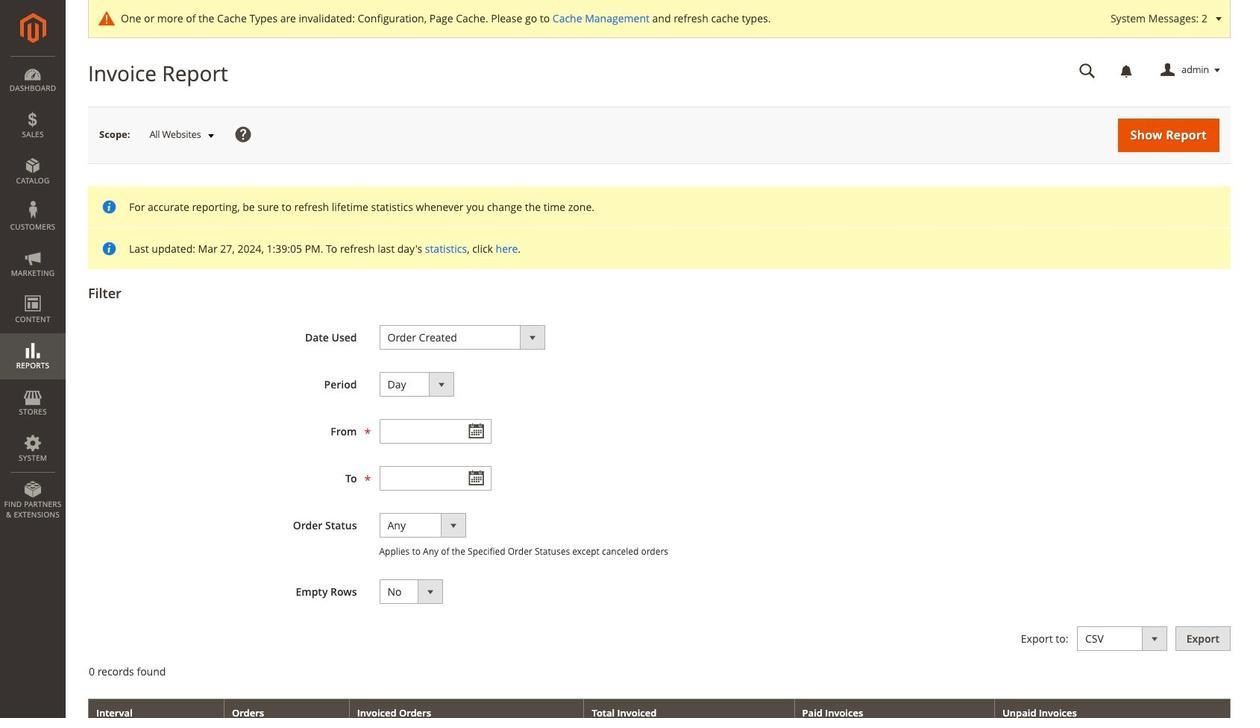 Task type: vqa. For each thing, say whether or not it's contained in the screenshot.
To text field
no



Task type: locate. For each thing, give the bounding box(es) containing it.
None text field
[[379, 466, 491, 491]]

None text field
[[1069, 57, 1106, 84], [379, 419, 491, 444], [1069, 57, 1106, 84], [379, 419, 491, 444]]

menu bar
[[0, 56, 66, 528]]

magento admin panel image
[[20, 13, 46, 43]]



